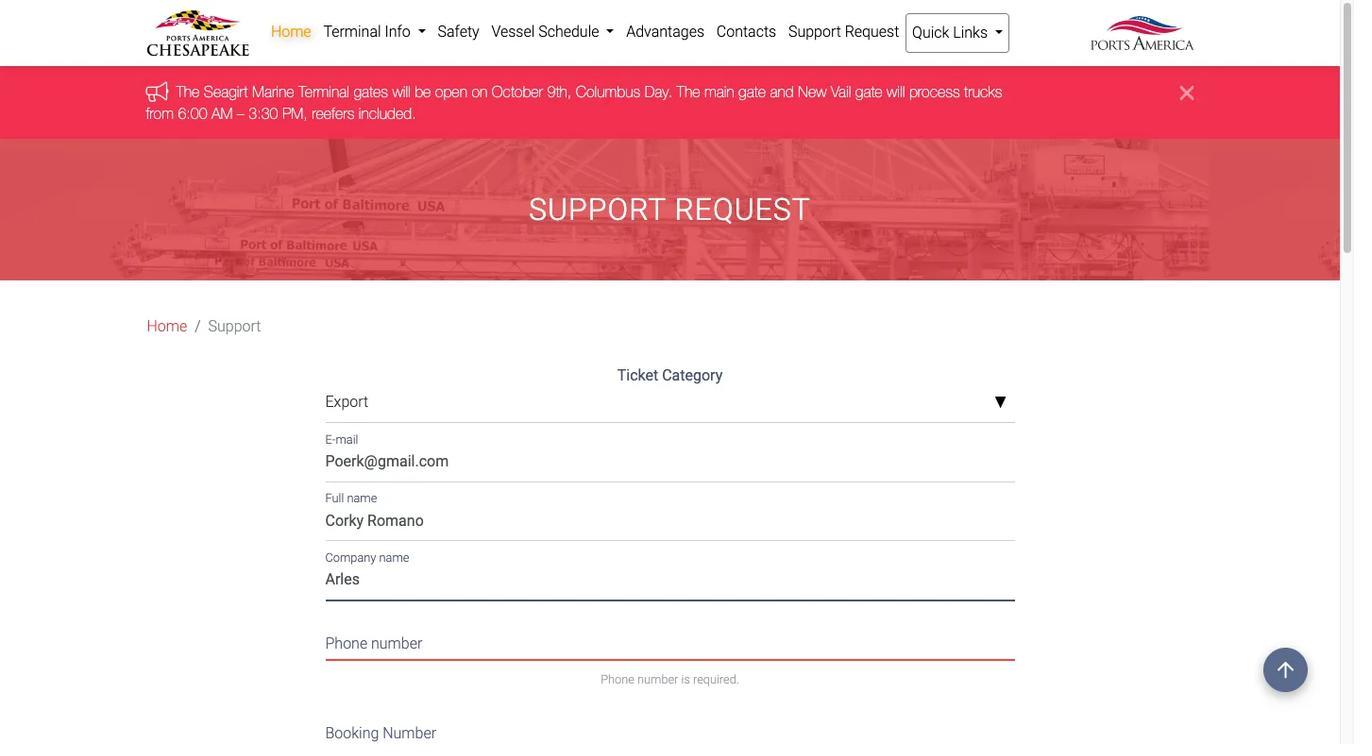Task type: locate. For each thing, give the bounding box(es) containing it.
home
[[271, 23, 311, 41], [147, 318, 187, 336]]

open
[[435, 84, 468, 101]]

number
[[371, 635, 423, 653], [638, 672, 679, 686]]

info
[[385, 23, 411, 41]]

0 vertical spatial number
[[371, 635, 423, 653]]

will
[[392, 84, 411, 101], [887, 84, 906, 101]]

support for support
[[208, 318, 261, 336]]

1 vertical spatial home link
[[147, 316, 187, 338]]

gate right vail
[[856, 84, 883, 101]]

1 the from the left
[[176, 84, 200, 101]]

number up number
[[371, 635, 423, 653]]

terminal
[[324, 23, 381, 41], [299, 84, 350, 101]]

main
[[705, 84, 735, 101]]

quick links
[[913, 24, 992, 42]]

0 horizontal spatial home link
[[147, 316, 187, 338]]

1 horizontal spatial will
[[887, 84, 906, 101]]

the
[[176, 84, 200, 101], [677, 84, 701, 101]]

request
[[845, 23, 900, 41]]

0 horizontal spatial gate
[[739, 84, 766, 101]]

0 vertical spatial phone
[[325, 635, 368, 653]]

be
[[415, 84, 431, 101]]

will left the process
[[887, 84, 906, 101]]

1 vertical spatial number
[[638, 672, 679, 686]]

1 horizontal spatial home
[[271, 23, 311, 41]]

2 will from the left
[[887, 84, 906, 101]]

1 horizontal spatial gate
[[856, 84, 883, 101]]

1 horizontal spatial support
[[789, 23, 842, 41]]

phone
[[325, 635, 368, 653], [601, 672, 635, 686]]

booking number
[[325, 725, 437, 743]]

9th,
[[548, 84, 572, 101]]

bullhorn image
[[146, 81, 176, 102]]

the right day.
[[677, 84, 701, 101]]

will left be
[[392, 84, 411, 101]]

Full name text field
[[325, 505, 1015, 542]]

pm,
[[282, 105, 308, 122]]

company name
[[325, 551, 409, 565]]

1 will from the left
[[392, 84, 411, 101]]

full
[[325, 492, 344, 506]]

gate
[[739, 84, 766, 101], [856, 84, 883, 101]]

0 horizontal spatial number
[[371, 635, 423, 653]]

1 horizontal spatial name
[[379, 551, 409, 565]]

october
[[492, 84, 543, 101]]

1 vertical spatial terminal
[[299, 84, 350, 101]]

0 vertical spatial name
[[347, 492, 377, 506]]

support request link
[[783, 13, 906, 51]]

full name
[[325, 492, 377, 506]]

name right full
[[347, 492, 377, 506]]

the seagirt marine terminal gates will be open on october 9th, columbus day. the main gate and new vail gate will process trucks from 6:00 am – 3:30 pm, reefers included.
[[146, 84, 1003, 122]]

safety link
[[432, 13, 486, 51]]

1 vertical spatial name
[[379, 551, 409, 565]]

support request
[[789, 23, 900, 41]]

gate left and
[[739, 84, 766, 101]]

number for phone number
[[371, 635, 423, 653]]

name for company name
[[379, 551, 409, 565]]

0 vertical spatial home
[[271, 23, 311, 41]]

0 horizontal spatial home
[[147, 318, 187, 336]]

trucks
[[965, 84, 1003, 101]]

1 horizontal spatial number
[[638, 672, 679, 686]]

phone down company
[[325, 635, 368, 653]]

Phone number text field
[[325, 624, 1015, 660]]

am
[[212, 105, 233, 122]]

e-mail
[[325, 432, 358, 447]]

1 horizontal spatial phone
[[601, 672, 635, 686]]

go to top image
[[1264, 648, 1309, 693]]

company
[[325, 551, 376, 565]]

number left the is
[[638, 672, 679, 686]]

▼
[[995, 396, 1008, 411]]

0 vertical spatial home link
[[265, 13, 317, 51]]

0 horizontal spatial name
[[347, 492, 377, 506]]

vessel schedule link
[[486, 13, 621, 51]]

1 vertical spatial phone
[[601, 672, 635, 686]]

1 vertical spatial support
[[208, 318, 261, 336]]

support
[[789, 23, 842, 41], [208, 318, 261, 336]]

0 horizontal spatial will
[[392, 84, 411, 101]]

vail
[[831, 84, 852, 101]]

2 gate from the left
[[856, 84, 883, 101]]

and
[[770, 84, 794, 101]]

terminal inside the seagirt marine terminal gates will be open on october 9th, columbus day. the main gate and new vail gate will process trucks from 6:00 am – 3:30 pm, reefers included.
[[299, 84, 350, 101]]

category
[[662, 367, 723, 385]]

required.
[[693, 672, 740, 686]]

name
[[347, 492, 377, 506], [379, 551, 409, 565]]

1 horizontal spatial the
[[677, 84, 701, 101]]

0 horizontal spatial support
[[208, 318, 261, 336]]

0 vertical spatial support
[[789, 23, 842, 41]]

0 horizontal spatial phone
[[325, 635, 368, 653]]

terminal left info
[[324, 23, 381, 41]]

new
[[798, 84, 827, 101]]

E-mail email field
[[325, 446, 1015, 483]]

Company name text field
[[325, 564, 1015, 601]]

the seagirt marine terminal gates will be open on october 9th, columbus day. the main gate and new vail gate will process trucks from 6:00 am – 3:30 pm, reefers included. alert
[[0, 67, 1341, 139]]

included.
[[359, 105, 416, 122]]

the up 6:00
[[176, 84, 200, 101]]

0 vertical spatial terminal
[[324, 23, 381, 41]]

terminal up "reefers"
[[299, 84, 350, 101]]

phone down phone number text box
[[601, 672, 635, 686]]

on
[[472, 84, 488, 101]]

1 vertical spatial home
[[147, 318, 187, 336]]

home link
[[265, 13, 317, 51], [147, 316, 187, 338]]

quick
[[913, 24, 950, 42]]

0 horizontal spatial the
[[176, 84, 200, 101]]

name right company
[[379, 551, 409, 565]]

the seagirt marine terminal gates will be open on october 9th, columbus day. the main gate and new vail gate will process trucks from 6:00 am – 3:30 pm, reefers included. link
[[146, 84, 1003, 122]]

close image
[[1181, 82, 1195, 104]]

ticket category
[[618, 367, 723, 385]]



Task type: describe. For each thing, give the bounding box(es) containing it.
is
[[682, 672, 691, 686]]

number
[[383, 725, 437, 743]]

phone for phone number is required.
[[601, 672, 635, 686]]

name for full name
[[347, 492, 377, 506]]

e-
[[325, 432, 336, 447]]

1 gate from the left
[[739, 84, 766, 101]]

contacts link
[[711, 13, 783, 51]]

gates
[[354, 84, 388, 101]]

2 the from the left
[[677, 84, 701, 101]]

6:00
[[178, 105, 207, 122]]

contacts
[[717, 23, 777, 41]]

number for phone number is required.
[[638, 672, 679, 686]]

terminal info
[[324, 23, 414, 41]]

vessel schedule
[[492, 23, 603, 41]]

advantages
[[627, 23, 705, 41]]

mail
[[336, 432, 358, 447]]

columbus
[[576, 84, 641, 101]]

quick links link
[[906, 13, 1010, 53]]

phone number
[[325, 635, 423, 653]]

phone for phone number
[[325, 635, 368, 653]]

links
[[954, 24, 988, 42]]

day.
[[645, 84, 673, 101]]

marine
[[252, 84, 294, 101]]

safety
[[438, 23, 480, 41]]

3:30
[[249, 105, 278, 122]]

advantages link
[[621, 13, 711, 51]]

vessel
[[492, 23, 535, 41]]

home for the left home link
[[147, 318, 187, 336]]

Booking Number text field
[[325, 713, 1015, 745]]

schedule
[[539, 23, 599, 41]]

reefers
[[312, 105, 355, 122]]

booking
[[325, 725, 379, 743]]

terminal inside 'link'
[[324, 23, 381, 41]]

ticket
[[618, 367, 659, 385]]

terminal info link
[[317, 13, 432, 51]]

phone number is required.
[[601, 672, 740, 686]]

home for the rightmost home link
[[271, 23, 311, 41]]

seagirt
[[204, 84, 248, 101]]

support for support request
[[789, 23, 842, 41]]

export
[[325, 393, 369, 411]]

from
[[146, 105, 174, 122]]

–
[[237, 105, 245, 122]]

process
[[910, 84, 961, 101]]

1 horizontal spatial home link
[[265, 13, 317, 51]]



Task type: vqa. For each thing, say whether or not it's contained in the screenshot.
OTR Driver Terminal Rules image
no



